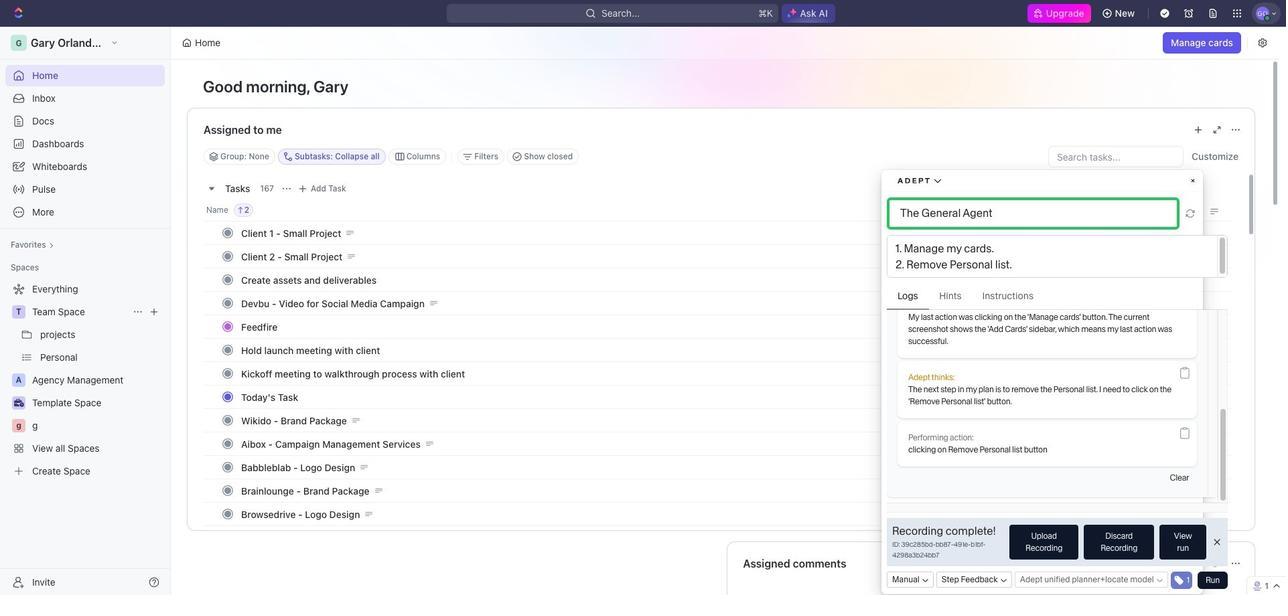 Task type: locate. For each thing, give the bounding box(es) containing it.
business time image
[[14, 399, 24, 407]]

agency management, , element
[[12, 374, 25, 387]]

tree inside sidebar navigation
[[5, 279, 165, 483]]

tree
[[5, 279, 165, 483]]

team space, , element
[[12, 306, 25, 319]]



Task type: vqa. For each thing, say whether or not it's contained in the screenshot.
calculation
no



Task type: describe. For each thing, give the bounding box(es) containing it.
sidebar navigation
[[0, 27, 174, 596]]

gary orlando's workspace, , element
[[11, 35, 27, 51]]

g, , element
[[12, 420, 25, 433]]

Search tasks... text field
[[1049, 147, 1183, 167]]



